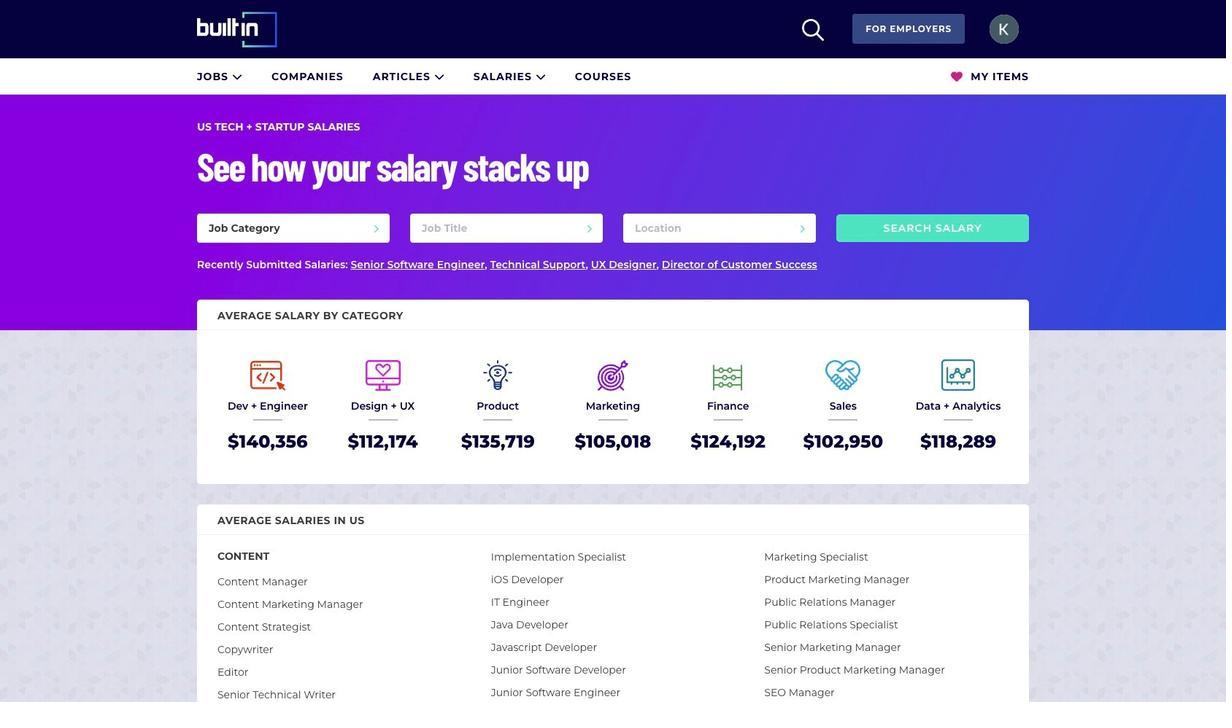 Task type: locate. For each thing, give the bounding box(es) containing it.
built in national image
[[197, 11, 298, 47]]

icon image
[[802, 19, 824, 41], [951, 71, 963, 83], [232, 71, 242, 81], [434, 71, 444, 81], [536, 71, 546, 81]]



